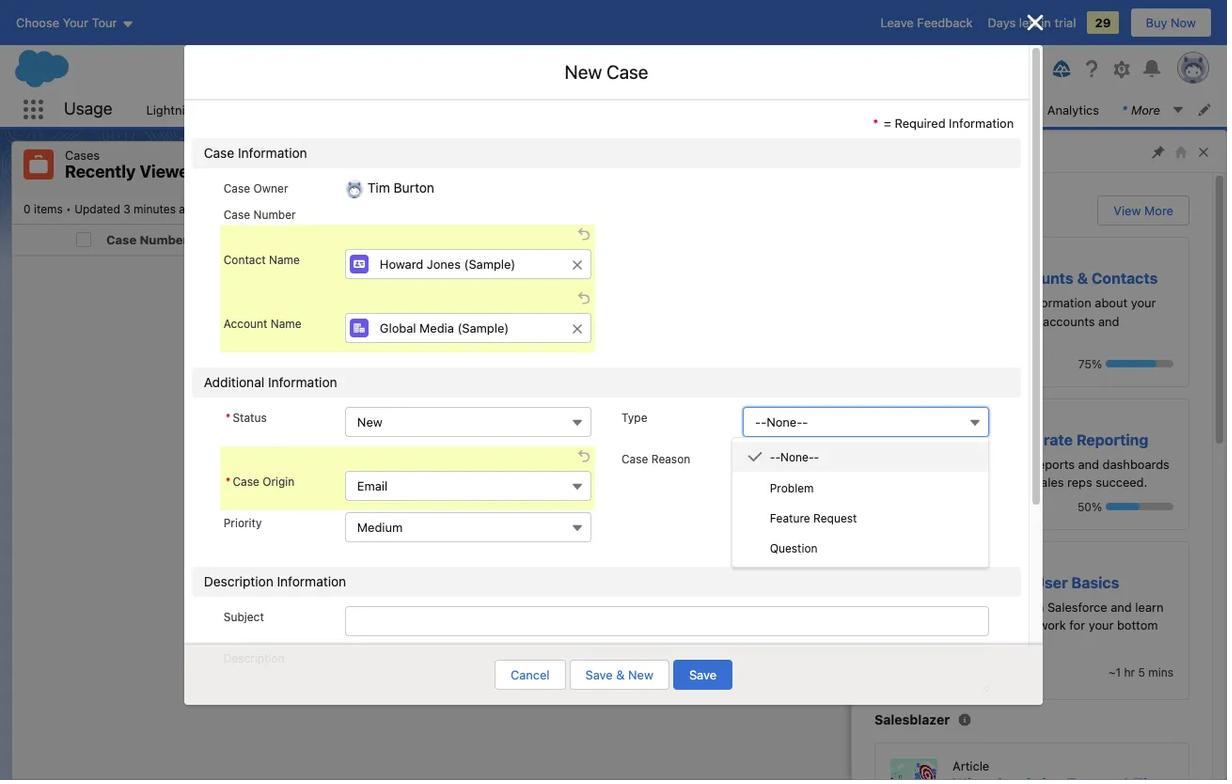 Task type: describe. For each thing, give the bounding box(es) containing it.
background operations link
[[855, 92, 1012, 127]]

reps
[[1068, 475, 1093, 490]]

guidance set deliver accurate reporting start creating reports and dashboards that help your sales reps succeed.
[[953, 414, 1170, 490]]

action image
[[1166, 224, 1215, 254]]

status element
[[526, 224, 739, 255]]

new case
[[565, 61, 648, 83]]

buy now
[[1146, 15, 1196, 30]]

guidance set set up accounts & contacts start storing information about your customers with accounts and contacts.
[[953, 253, 1158, 347]]

days left in trial
[[988, 15, 1076, 30]]

and for basics
[[1111, 600, 1132, 615]]

you
[[502, 485, 523, 500]]

user
[[1034, 574, 1068, 591]]

viewed
[[140, 162, 199, 182]]

Search Recently Viewed list view. search field
[[757, 186, 983, 216]]

2 vertical spatial new
[[628, 668, 654, 683]]

usage inside list
[[203, 102, 239, 117]]

work
[[1039, 618, 1066, 633]]

list containing lightning usage
[[135, 92, 1227, 127]]

Type button
[[743, 408, 990, 438]]

chatter
[[362, 102, 404, 117]]

information for case information
[[238, 145, 307, 161]]

request
[[814, 512, 857, 526]]

calendar
[[427, 102, 478, 117]]

case number button
[[99, 224, 292, 254]]

subject
[[320, 232, 366, 247]]

progress bar image
[[1106, 503, 1140, 511]]

status button
[[526, 224, 719, 254]]

display as table image
[[1032, 186, 1073, 216]]

your inside the 'guidance set set up accounts & contacts start storing information about your customers with accounts and contacts.'
[[1131, 295, 1156, 310]]

haven't
[[527, 485, 568, 500]]

case up cases link
[[607, 61, 648, 83]]

deliver accurate reporting button
[[953, 431, 1149, 448]]

=
[[884, 116, 892, 131]]

contact requests link
[[706, 92, 830, 127]]

sales
[[1035, 475, 1064, 490]]

started
[[976, 600, 1017, 615]]

storing
[[984, 295, 1024, 310]]

succeed.
[[1096, 475, 1148, 490]]

campaigns
[[525, 102, 589, 117]]

* = required information
[[873, 116, 1014, 131]]

cases inside list item
[[636, 102, 671, 117]]

any
[[615, 485, 635, 500]]

campaigns link
[[514, 92, 600, 127]]

start inside guidance set deliver accurate reporting start creating reports and dashboards that help your sales reps succeed.
[[953, 457, 981, 472]]

save for save & new
[[586, 668, 613, 683]]

0 items • updated 3 minutes ago
[[24, 202, 199, 216]]

basics
[[1072, 574, 1120, 591]]

about
[[1095, 295, 1128, 310]]

cell inside recently viewed|cases|list view element
[[69, 224, 99, 255]]

for
[[1070, 618, 1086, 633]]

recently
[[65, 162, 136, 182]]

case down the case owner
[[224, 208, 250, 222]]

save & new
[[586, 668, 654, 683]]

item number element
[[12, 224, 69, 255]]

operations
[[938, 102, 1001, 117]]

start inside the 'guidance set set up accounts & contacts start storing information about your customers with accounts and contacts.'
[[953, 295, 981, 310]]

2 vertical spatial *
[[225, 475, 231, 490]]

progress bar progress bar for deliver accurate reporting
[[1106, 503, 1174, 511]]

get
[[953, 600, 973, 615]]

background
[[866, 102, 934, 117]]

--none-- option
[[732, 442, 989, 472]]

question
[[770, 542, 818, 556]]

reports
[[1034, 457, 1075, 472]]

save button
[[673, 660, 733, 690]]

case inside button
[[106, 232, 137, 247]]

50%
[[1078, 500, 1102, 514]]

guidance for deliver
[[953, 414, 1007, 429]]

item number image
[[12, 224, 69, 254]]

owner for case owner alias
[[994, 232, 1034, 247]]

bottom
[[1117, 618, 1158, 633]]

--none-- inside type button
[[755, 415, 808, 430]]

lightning
[[146, 102, 199, 117]]

progress bar image
[[1106, 360, 1157, 368]]

your inside trailhead salesforce user basics get started with salesforce and learn how to make it work for your bottom line.
[[1089, 618, 1114, 633]]

case number element
[[99, 224, 324, 255]]

accounts inside the 'guidance set set up accounts & contacts start storing information about your customers with accounts and contacts.'
[[1005, 270, 1074, 287]]

campaigns list item
[[514, 92, 625, 127]]

status inside recently viewed|cases|list view element
[[502, 484, 725, 520]]

0 vertical spatial case number
[[224, 208, 296, 222]]

1 vertical spatial salesforce
[[1048, 600, 1108, 615]]

text default image
[[747, 450, 763, 465]]

contact requests
[[718, 102, 819, 117]]

background operations list item
[[855, 92, 1036, 127]]

0 horizontal spatial usage
[[64, 99, 112, 119]]

information for description information
[[277, 574, 346, 590]]

change owner
[[1102, 157, 1187, 172]]

chatter link
[[350, 92, 416, 127]]

line.
[[953, 636, 976, 651]]

5
[[1139, 666, 1146, 680]]

3
[[123, 202, 130, 216]]

cases image
[[24, 150, 54, 180]]

subject button
[[312, 224, 505, 254]]

new for new case
[[565, 61, 602, 83]]

viewed
[[572, 485, 612, 500]]

days
[[988, 15, 1016, 30]]

& inside the 'guidance set set up accounts & contacts start storing information about your customers with accounts and contacts.'
[[1077, 270, 1088, 287]]

analytics
[[1048, 102, 1100, 117]]

case up the any
[[622, 453, 648, 467]]

feedback
[[917, 15, 973, 30]]

search...
[[433, 61, 483, 76]]

progress bar progress bar for set up accounts & contacts
[[1106, 360, 1174, 368]]

inverse image
[[1024, 11, 1047, 34]]

save for save
[[689, 668, 717, 683]]

customers
[[953, 314, 1013, 329]]

change
[[1102, 157, 1146, 172]]

try
[[547, 503, 565, 518]]

accounts
[[1043, 314, 1095, 329]]

make
[[994, 618, 1025, 633]]

accounts link
[[250, 92, 326, 127]]

calendar link
[[416, 92, 489, 127]]

~1 hr 5 mins
[[1109, 666, 1174, 680]]

subject element
[[312, 224, 537, 255]]

recently viewed|cases|list view element
[[11, 141, 1216, 781]]

owner for case owner
[[253, 182, 288, 196]]

with inside trailhead salesforce user basics get started with salesforce and learn how to make it work for your bottom line.
[[1020, 600, 1044, 615]]

left
[[1019, 15, 1038, 30]]

set up accounts & contacts button
[[953, 270, 1158, 287]]



Task type: locate. For each thing, give the bounding box(es) containing it.
0 vertical spatial guidance
[[953, 253, 1007, 268]]

0 vertical spatial number
[[253, 208, 296, 222]]

case number down minutes
[[106, 232, 188, 247]]

salesforce down trailhead
[[953, 574, 1030, 591]]

leave feedback link
[[881, 15, 973, 30]]

group
[[970, 57, 1009, 80]]

set for set
[[1010, 253, 1029, 268]]

and inside the 'guidance set set up accounts & contacts start storing information about your customers with accounts and contacts.'
[[1099, 314, 1120, 329]]

1 vertical spatial with
[[1020, 600, 1044, 615]]

guidance inside guidance set deliver accurate reporting start creating reports and dashboards that help your sales reps succeed.
[[953, 414, 1007, 429]]

case number
[[224, 208, 296, 222], [106, 232, 188, 247]]

it
[[1028, 618, 1035, 633]]

and inside trailhead salesforce user basics get started with salesforce and learn how to make it work for your bottom line.
[[1111, 600, 1132, 615]]

0 vertical spatial start
[[953, 295, 981, 310]]

guidance inside the 'guidance set set up accounts & contacts start storing information about your customers with accounts and contacts.'
[[953, 253, 1007, 268]]

owner
[[1150, 157, 1187, 172], [253, 182, 288, 196], [994, 232, 1034, 247]]

information for additional information
[[268, 375, 337, 391]]

and up reps
[[1078, 457, 1100, 472]]

0 vertical spatial accounts
[[262, 102, 315, 117]]

and
[[1099, 314, 1120, 329], [1078, 457, 1100, 472], [1111, 600, 1132, 615]]

switching
[[568, 503, 622, 518]]

information
[[1027, 295, 1092, 310]]

in
[[1041, 15, 1051, 30]]

analytics link
[[1036, 92, 1111, 127]]

set left up at the right top of page
[[953, 270, 977, 287]]

1 vertical spatial start
[[953, 457, 981, 472]]

new
[[565, 61, 602, 83], [1045, 157, 1070, 172], [628, 668, 654, 683]]

--none-- up text default icon
[[755, 415, 808, 430]]

0 vertical spatial your
[[1131, 295, 1156, 310]]

new for new
[[1045, 157, 1070, 172]]

hr
[[1124, 666, 1135, 680]]

owner for change owner
[[1150, 157, 1187, 172]]

action element
[[1166, 224, 1215, 255]]

with
[[1016, 314, 1040, 329], [1020, 600, 1044, 615]]

your right "for"
[[1089, 618, 1114, 633]]

with inside the 'guidance set set up accounts & contacts start storing information about your customers with accounts and contacts.'
[[1016, 314, 1040, 329]]

ago
[[179, 202, 199, 216]]

1 horizontal spatial usage
[[203, 102, 239, 117]]

owner inside button
[[994, 232, 1034, 247]]

requests
[[766, 102, 819, 117]]

recently.
[[677, 485, 725, 500]]

list box containing --none--
[[732, 437, 990, 568]]

progress bar progress bar
[[1106, 360, 1174, 368], [1106, 503, 1174, 511]]

up
[[981, 270, 1001, 287]]

feature request
[[770, 512, 857, 526]]

0 horizontal spatial new
[[565, 61, 602, 83]]

contacts
[[1092, 270, 1158, 287]]

how
[[953, 618, 976, 633]]

your inside guidance set deliver accurate reporting start creating reports and dashboards that help your sales reps succeed.
[[1006, 475, 1032, 490]]

owner left alias
[[994, 232, 1034, 247]]

salesblazer
[[875, 712, 950, 728]]

set inside guidance set deliver accurate reporting start creating reports and dashboards that help your sales reps succeed.
[[1010, 414, 1029, 429]]

number
[[253, 208, 296, 222], [140, 232, 188, 247]]

lightning usage link
[[135, 92, 250, 127]]

2 vertical spatial and
[[1111, 600, 1132, 615]]

guidance up up at the right top of page
[[953, 253, 1007, 268]]

feature
[[770, 512, 810, 526]]

2 vertical spatial owner
[[994, 232, 1034, 247]]

accurate
[[1007, 431, 1073, 448]]

number down the case owner
[[253, 208, 296, 222]]

0 vertical spatial cases
[[636, 102, 671, 117]]

reporting
[[1077, 431, 1149, 448]]

0 vertical spatial &
[[1077, 270, 1088, 287]]

views.
[[645, 503, 681, 518]]

--none-- up problem
[[770, 451, 819, 465]]

additional information
[[204, 375, 337, 391]]

1 horizontal spatial case number
[[224, 208, 296, 222]]

cases
[[636, 102, 671, 117], [65, 148, 100, 163], [638, 485, 673, 500]]

2 horizontal spatial new
[[1045, 157, 1070, 172]]

1 horizontal spatial &
[[1077, 270, 1088, 287]]

& left save 'button'
[[616, 668, 625, 683]]

1 vertical spatial &
[[616, 668, 625, 683]]

1 vertical spatial owner
[[253, 182, 288, 196]]

0 vertical spatial set
[[1010, 253, 1029, 268]]

2 start from the top
[[953, 457, 981, 472]]

1 vertical spatial and
[[1078, 457, 1100, 472]]

your down contacts on the right top of page
[[1131, 295, 1156, 310]]

new up display as table image
[[1045, 157, 1070, 172]]

your down "creating"
[[1006, 475, 1032, 490]]

dashboards
[[1103, 457, 1170, 472]]

status containing you haven't viewed any cases recently.
[[502, 484, 725, 520]]

and up bottom
[[1111, 600, 1132, 615]]

1 horizontal spatial save
[[689, 668, 717, 683]]

owner right 'change' on the right top
[[1150, 157, 1187, 172]]

view
[[1114, 203, 1141, 218]]

start up customers
[[953, 295, 981, 310]]

contact requests list item
[[706, 92, 855, 127]]

2 progress bar progress bar from the top
[[1106, 503, 1174, 511]]

cell
[[69, 224, 99, 255]]

accounts up information
[[1005, 270, 1074, 287]]

reason
[[652, 453, 691, 467]]

contact
[[718, 102, 763, 117]]

to
[[980, 618, 991, 633]]

with down "storing"
[[1016, 314, 1040, 329]]

case up up at the right top of page
[[960, 232, 991, 247]]

cases link
[[625, 92, 682, 127]]

1 horizontal spatial owner
[[994, 232, 1034, 247]]

number inside case number button
[[140, 232, 188, 247]]

0 vertical spatial and
[[1099, 314, 1120, 329]]

start
[[953, 295, 981, 310], [953, 457, 981, 472]]

status
[[502, 484, 725, 520]]

1 vertical spatial your
[[1006, 475, 1032, 490]]

0 horizontal spatial number
[[140, 232, 188, 247]]

~1
[[1109, 666, 1121, 680]]

1 start from the top
[[953, 295, 981, 310]]

*
[[873, 116, 879, 131], [225, 411, 231, 426], [225, 475, 231, 490]]

0 horizontal spatial your
[[1006, 475, 1032, 490]]

2 horizontal spatial your
[[1131, 295, 1156, 310]]

start up that
[[953, 457, 981, 472]]

progress bar progress bar down succeed. at bottom right
[[1106, 503, 1174, 511]]

deliver
[[953, 431, 1004, 448]]

buy
[[1146, 15, 1168, 30]]

set up accurate
[[1010, 414, 1029, 429]]

that
[[953, 475, 975, 490]]

case down case information
[[224, 182, 250, 196]]

new inside recently viewed|cases|list view element
[[1045, 157, 1070, 172]]

search... button
[[396, 54, 773, 84]]

0 vertical spatial with
[[1016, 314, 1040, 329]]

salesforce user basics button
[[953, 574, 1120, 591]]

description
[[204, 574, 273, 590]]

status
[[533, 232, 573, 247]]

new up campaigns list item on the top of page
[[565, 61, 602, 83]]

0 vertical spatial new
[[565, 61, 602, 83]]

1 vertical spatial none-
[[781, 451, 814, 465]]

1 vertical spatial *
[[225, 411, 231, 426]]

2 guidance from the top
[[953, 414, 1007, 429]]

lightning usage
[[146, 102, 239, 117]]

accounts up case information
[[262, 102, 315, 117]]

save
[[586, 668, 613, 683], [689, 668, 717, 683]]

case owner alias
[[960, 232, 1067, 247]]

2 vertical spatial cases
[[638, 485, 673, 500]]

set for deliver
[[1010, 414, 1029, 429]]

& inside button
[[616, 668, 625, 683]]

save right cancel button
[[586, 668, 613, 683]]

0 horizontal spatial accounts
[[262, 102, 315, 117]]

you haven't viewed any cases recently. try switching list views.
[[502, 485, 725, 518]]

view more button
[[1098, 196, 1190, 226]]

cancel
[[511, 668, 550, 683]]

none- inside option
[[781, 451, 814, 465]]

0 horizontal spatial save
[[586, 668, 613, 683]]

0 vertical spatial owner
[[1150, 157, 1187, 172]]

type
[[622, 411, 648, 426]]

1 vertical spatial accounts
[[1005, 270, 1074, 287]]

case owner
[[224, 182, 288, 196]]

new left save 'button'
[[628, 668, 654, 683]]

save & new button
[[570, 660, 670, 690]]

set down case owner alias at the top right
[[1010, 253, 1029, 268]]

recently viewed status
[[24, 202, 74, 216]]

and inside guidance set deliver accurate reporting start creating reports and dashboards that help your sales reps succeed.
[[1078, 457, 1100, 472]]

creating
[[984, 457, 1031, 472]]

list
[[625, 503, 642, 518]]

number down minutes
[[140, 232, 188, 247]]

2 save from the left
[[689, 668, 717, 683]]

--none--
[[755, 415, 808, 430], [770, 451, 819, 465]]

1 vertical spatial --none--
[[770, 451, 819, 465]]

2 vertical spatial your
[[1089, 618, 1114, 633]]

accounts inside list item
[[262, 102, 315, 117]]

guidance up the 'deliver'
[[953, 414, 1007, 429]]

0 vertical spatial *
[[873, 116, 879, 131]]

list view controls image
[[987, 186, 1028, 216]]

1 horizontal spatial your
[[1089, 618, 1114, 633]]

owner down case information
[[253, 182, 288, 196]]

1 vertical spatial guidance
[[953, 414, 1007, 429]]

guidance for set
[[953, 253, 1007, 268]]

alias
[[1037, 232, 1067, 247]]

none- inside type button
[[767, 415, 803, 430]]

and for accurate
[[1078, 457, 1100, 472]]

cancel button
[[495, 660, 566, 690]]

list box
[[732, 437, 990, 568]]

0 vertical spatial none-
[[767, 415, 803, 430]]

problem
[[770, 481, 814, 495]]

learn
[[1136, 600, 1164, 615]]

case inside button
[[960, 232, 991, 247]]

progress bar progress bar right 75%
[[1106, 360, 1174, 368]]

salesforce
[[953, 574, 1030, 591], [1048, 600, 1108, 615]]

0 horizontal spatial owner
[[253, 182, 288, 196]]

with up it
[[1020, 600, 1044, 615]]

save inside 'button'
[[689, 668, 717, 683]]

2 vertical spatial set
[[1010, 414, 1029, 429]]

case down the lightning usage
[[204, 145, 234, 161]]

buy now button
[[1130, 8, 1212, 38]]

save inside button
[[586, 668, 613, 683]]

1 guidance from the top
[[953, 253, 1007, 268]]

case owner alias element
[[953, 224, 1178, 255]]

items
[[34, 202, 63, 216]]

case number down the case owner
[[224, 208, 296, 222]]

1 save from the left
[[586, 668, 613, 683]]

guidance
[[953, 253, 1007, 268], [953, 414, 1007, 429]]

case number inside case number button
[[106, 232, 188, 247]]

1 vertical spatial number
[[140, 232, 188, 247]]

none-
[[767, 415, 803, 430], [781, 451, 814, 465]]

leave
[[881, 15, 914, 30]]

cases inside you haven't viewed any cases recently. try switching list views.
[[638, 485, 673, 500]]

None text field
[[345, 607, 990, 637], [345, 648, 990, 696], [345, 607, 990, 637], [345, 648, 990, 696]]

cases list item
[[625, 92, 706, 127]]

1 vertical spatial new
[[1045, 157, 1070, 172]]

2 horizontal spatial owner
[[1150, 157, 1187, 172]]

1 vertical spatial set
[[953, 270, 977, 287]]

required
[[895, 116, 946, 131]]

list
[[135, 92, 1227, 127]]

now
[[1171, 15, 1196, 30]]

information
[[949, 116, 1014, 131], [238, 145, 307, 161], [268, 375, 337, 391], [277, 574, 346, 590]]

trailhead salesforce user basics get started with salesforce and learn how to make it work for your bottom line.
[[953, 557, 1164, 651]]

1 progress bar progress bar from the top
[[1106, 360, 1174, 368]]

recently viewed
[[65, 162, 199, 182]]

0 horizontal spatial case number
[[106, 232, 188, 247]]

updated
[[74, 202, 120, 216]]

1 vertical spatial cases
[[65, 148, 100, 163]]

article
[[953, 759, 990, 774]]

1 horizontal spatial new
[[628, 668, 654, 683]]

cases right cases 'icon'
[[65, 148, 100, 163]]

cases down new case
[[636, 102, 671, 117]]

29
[[1095, 15, 1111, 30]]

& up information
[[1077, 270, 1088, 287]]

0 vertical spatial progress bar progress bar
[[1106, 360, 1174, 368]]

0 vertical spatial --none--
[[755, 415, 808, 430]]

calendar list item
[[416, 92, 514, 127]]

0
[[24, 202, 31, 216]]

salesforce up "for"
[[1048, 600, 1108, 615]]

1 vertical spatial progress bar progress bar
[[1106, 503, 1174, 511]]

leave feedback
[[881, 15, 973, 30]]

case reason
[[622, 453, 691, 467]]

1 horizontal spatial accounts
[[1005, 270, 1074, 287]]

--none-- inside --none-- option
[[770, 451, 819, 465]]

cases up views.
[[638, 485, 673, 500]]

0 vertical spatial salesforce
[[953, 574, 1030, 591]]

0 horizontal spatial &
[[616, 668, 625, 683]]

set
[[1010, 253, 1029, 268], [953, 270, 977, 287], [1010, 414, 1029, 429]]

1 vertical spatial case number
[[106, 232, 188, 247]]

1 horizontal spatial salesforce
[[1048, 600, 1108, 615]]

usage right lightning at the left top of page
[[203, 102, 239, 117]]

and down 'about'
[[1099, 314, 1120, 329]]

save right save & new button
[[689, 668, 717, 683]]

owner inside button
[[1150, 157, 1187, 172]]

usage up recently
[[64, 99, 112, 119]]

case down '3'
[[106, 232, 137, 247]]

accounts list item
[[250, 92, 350, 127]]

0 horizontal spatial salesforce
[[953, 574, 1030, 591]]

help
[[979, 475, 1003, 490]]

1 horizontal spatial number
[[253, 208, 296, 222]]

additional
[[204, 375, 264, 391]]



Task type: vqa. For each thing, say whether or not it's contained in the screenshot.
"21" button
no



